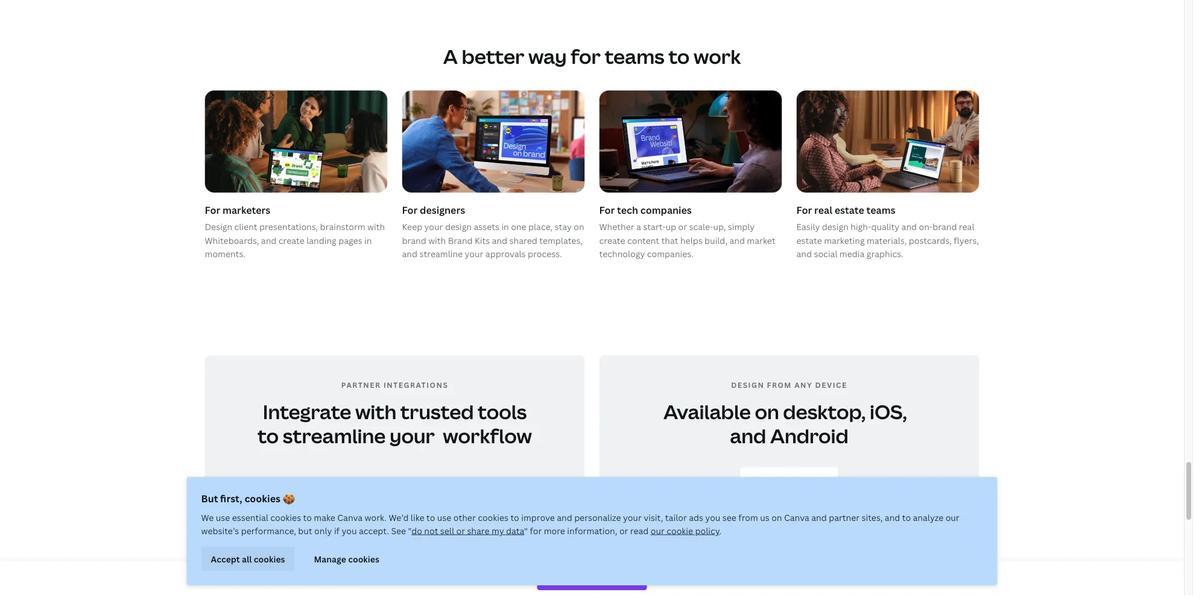 Task type: describe. For each thing, give the bounding box(es) containing it.
visit,
[[644, 512, 663, 524]]

accept all cookies button
[[201, 548, 295, 572]]

do not sell or share my data " for more information, or read our cookie policy .
[[412, 526, 722, 537]]

moments.
[[205, 249, 245, 260]]

accept all cookies
[[211, 554, 285, 565]]

way
[[528, 43, 567, 70]]

content
[[627, 235, 659, 247]]

brand inside keep your design assets in one place, stay on brand with brand kits and shared templates, and streamline your approvals process.
[[402, 235, 426, 247]]

accept
[[211, 554, 240, 565]]

make
[[314, 512, 335, 524]]

any
[[795, 381, 813, 390]]

and right sites,
[[885, 512, 900, 524]]

1 vertical spatial our
[[651, 526, 665, 537]]

marketers
[[223, 204, 270, 217]]

integrations
[[384, 381, 448, 390]]

desktop,
[[783, 400, 866, 426]]

cookie
[[667, 526, 693, 537]]

landing
[[307, 235, 336, 247]]

improve
[[521, 512, 555, 524]]

a
[[636, 222, 641, 233]]

work.
[[365, 512, 387, 524]]

not
[[424, 526, 438, 537]]

your down kits
[[465, 249, 483, 260]]

media
[[840, 249, 865, 260]]

1 horizontal spatial teams
[[867, 204, 895, 217]]

performance,
[[241, 526, 296, 537]]

postcards,
[[909, 235, 952, 247]]

manage cookies button
[[304, 548, 389, 572]]

quality
[[871, 222, 900, 233]]

and up the do not sell or share my data " for more information, or read our cookie policy .
[[557, 512, 572, 524]]

design
[[205, 222, 232, 233]]

trusted
[[400, 400, 474, 426]]

on inside we use essential cookies to make canva work. we'd like to use other cookies to improve and personalize your visit, tailor ads you see from us on canva and partner sites, and to analyze our website's performance, but only if you accept. see "
[[772, 512, 782, 524]]

templates,
[[539, 235, 583, 247]]

for for for tech companies
[[599, 204, 615, 217]]

that
[[661, 235, 678, 247]]

from
[[767, 381, 792, 390]]

streamline inside "integrate with trusted tools to streamline your  workflow"
[[283, 424, 386, 450]]

our inside we use essential cookies to make canva work. we'd like to use other cookies to improve and personalize your visit, tailor ads you see from us on canva and partner sites, and to analyze our website's performance, but only if you accept. see "
[[946, 512, 960, 524]]

presentations,
[[259, 222, 318, 233]]

all
[[242, 554, 252, 565]]

on inside keep your design assets in one place, stay on brand with brand kits and shared templates, and streamline your approvals process.
[[574, 222, 584, 233]]

process.
[[528, 249, 562, 260]]

designers
[[420, 204, 465, 217]]

work
[[694, 43, 741, 70]]

estate inside 'easily design high-quality and on-brand real estate marketing materials, postcards, flyers, and social media graphics.'
[[797, 235, 822, 247]]

0 vertical spatial teams
[[605, 43, 665, 70]]

analyze
[[913, 512, 944, 524]]

streamline inside keep your design assets in one place, stay on brand with brand kits and shared templates, and streamline your approvals process.
[[419, 249, 463, 260]]

policy
[[695, 526, 719, 537]]

up,
[[713, 222, 726, 233]]

whiteboards,
[[205, 235, 259, 247]]

for designers
[[402, 204, 465, 217]]

and inside whether a start-up or scale-up, simply create content that helps build, and market technology companies.
[[730, 235, 745, 247]]

stay
[[555, 222, 572, 233]]

design inside 'easily design high-quality and on-brand real estate marketing materials, postcards, flyers, and social media graphics.'
[[822, 222, 849, 233]]

build,
[[705, 235, 727, 247]]

market
[[747, 235, 776, 247]]

sell
[[440, 526, 454, 537]]

tools
[[478, 400, 527, 426]]

for tech companies
[[599, 204, 692, 217]]

but
[[298, 526, 312, 537]]

my
[[492, 526, 504, 537]]

whether a start-up or scale-up, simply create content that helps build, and market technology companies.
[[599, 222, 776, 260]]

tech
[[617, 204, 638, 217]]

manage cookies
[[314, 554, 379, 565]]

.
[[719, 526, 722, 537]]

for marketers
[[205, 204, 270, 217]]

and down keep
[[402, 249, 417, 260]]

but first, cookies 🍪
[[201, 493, 292, 506]]

with inside keep your design assets in one place, stay on brand with brand kits and shared templates, and streamline your approvals process.
[[428, 235, 446, 247]]

or inside whether a start-up or scale-up, simply create content that helps build, and market technology companies.
[[678, 222, 687, 233]]

see
[[723, 512, 736, 524]]

helps
[[680, 235, 703, 247]]

design inside keep your design assets in one place, stay on brand with brand kits and shared templates, and streamline your approvals process.
[[445, 222, 472, 233]]

better
[[462, 43, 524, 70]]

a
[[443, 43, 458, 70]]

do not sell or share my data link
[[412, 526, 524, 537]]

flyers,
[[954, 235, 979, 247]]

up
[[666, 222, 676, 233]]

whether
[[599, 222, 634, 233]]

pages
[[339, 235, 362, 247]]

on inside available on desktop, ios, and android
[[755, 400, 779, 426]]

0 horizontal spatial or
[[456, 526, 465, 537]]

for for for real estate teams
[[797, 204, 812, 217]]

information,
[[567, 526, 617, 537]]

available on desktop, ios, and android
[[663, 400, 915, 450]]

share
[[467, 526, 490, 537]]

like
[[411, 512, 424, 524]]

design client presentations, brainstorm with whiteboards, and create landing pages in moments.
[[205, 222, 385, 260]]

brand
[[448, 235, 473, 247]]

see
[[391, 526, 406, 537]]

cookies up 'essential'
[[245, 493, 280, 506]]

and up approvals
[[492, 235, 507, 247]]

1 use from the left
[[216, 512, 230, 524]]

real inside 'easily design high-quality and on-brand real estate marketing materials, postcards, flyers, and social media graphics.'
[[959, 222, 974, 233]]

personalize
[[574, 512, 621, 524]]

but
[[201, 493, 218, 506]]

design
[[731, 381, 764, 390]]

materials,
[[867, 235, 907, 247]]

cookies right all
[[254, 554, 285, 565]]



Task type: vqa. For each thing, say whether or not it's contained in the screenshot.
Easily design high-quality and on-brand real estate marketing materials, postcards, flyers, and social media graphics.
yes



Task type: locate. For each thing, give the bounding box(es) containing it.
1 horizontal spatial in
[[502, 222, 509, 233]]

2 horizontal spatial or
[[678, 222, 687, 233]]

with
[[367, 222, 385, 233], [428, 235, 446, 247], [355, 400, 396, 426]]

1 vertical spatial brand
[[402, 235, 426, 247]]

1 horizontal spatial or
[[619, 526, 628, 537]]

on
[[574, 222, 584, 233], [755, 400, 779, 426], [772, 512, 782, 524]]

partner
[[341, 381, 381, 390]]

ios,
[[870, 400, 907, 426]]

for up keep
[[402, 204, 418, 217]]

design up 'brand'
[[445, 222, 472, 233]]

with down partner
[[355, 400, 396, 426]]

your
[[424, 222, 443, 233], [465, 249, 483, 260], [390, 424, 435, 450], [623, 512, 642, 524]]

on down 'from'
[[755, 400, 779, 426]]

4 for from the left
[[797, 204, 812, 217]]

use up sell
[[437, 512, 451, 524]]

1 vertical spatial you
[[342, 526, 357, 537]]

a better way for teams to work
[[443, 43, 741, 70]]

client
[[234, 222, 257, 233]]

in right pages on the left top of the page
[[364, 235, 372, 247]]

0 horizontal spatial our
[[651, 526, 665, 537]]

your inside we use essential cookies to make canva work. we'd like to use other cookies to improve and personalize your visit, tailor ads you see from us on canva and partner sites, and to analyze our website's performance, but only if you accept. see "
[[623, 512, 642, 524]]

create inside whether a start-up or scale-up, simply create content that helps build, and market technology companies.
[[599, 235, 625, 247]]

one
[[511, 222, 526, 233]]

brand
[[933, 222, 957, 233], [402, 235, 426, 247]]

for up design in the top of the page
[[205, 204, 220, 217]]

1 design from the left
[[445, 222, 472, 233]]

if
[[334, 526, 340, 537]]

streamline down 'brand'
[[419, 249, 463, 260]]

estate down easily
[[797, 235, 822, 247]]

in inside keep your design assets in one place, stay on brand with brand kits and shared templates, and streamline your approvals process.
[[502, 222, 509, 233]]

cookies down 🍪
[[270, 512, 301, 524]]

for right way
[[571, 43, 601, 70]]

from
[[739, 512, 758, 524]]

" right see
[[408, 526, 412, 537]]

3 for from the left
[[599, 204, 615, 217]]

1 vertical spatial teams
[[867, 204, 895, 217]]

integrate
[[263, 400, 351, 426]]

1 horizontal spatial design
[[822, 222, 849, 233]]

and left on-
[[902, 222, 917, 233]]

" inside we use essential cookies to make canva work. we'd like to use other cookies to improve and personalize your visit, tailor ads you see from us on canva and partner sites, and to analyze our website's performance, but only if you accept. see "
[[408, 526, 412, 537]]

🍪
[[283, 493, 292, 506]]

1 vertical spatial streamline
[[283, 424, 386, 450]]

you
[[705, 512, 720, 524], [342, 526, 357, 537]]

and down the simply
[[730, 235, 745, 247]]

2 create from the left
[[599, 235, 625, 247]]

us
[[760, 512, 770, 524]]

essential
[[232, 512, 268, 524]]

or right the up
[[678, 222, 687, 233]]

estate
[[835, 204, 864, 217], [797, 235, 822, 247]]

read
[[630, 526, 649, 537]]

for real estate teams
[[797, 204, 895, 217]]

on right us
[[772, 512, 782, 524]]

canva
[[337, 512, 363, 524], [784, 512, 809, 524]]

1 vertical spatial real
[[959, 222, 974, 233]]

your inside "integrate with trusted tools to streamline your  workflow"
[[390, 424, 435, 450]]

and inside available on desktop, ios, and android
[[730, 424, 766, 450]]

in inside design client presentations, brainstorm with whiteboards, and create landing pages in moments.
[[364, 235, 372, 247]]

0 vertical spatial our
[[946, 512, 960, 524]]

only
[[314, 526, 332, 537]]

integrate with trusted tools to streamline your  workflow
[[258, 400, 532, 450]]

2 vertical spatial with
[[355, 400, 396, 426]]

graphics.
[[867, 249, 903, 260]]

data
[[506, 526, 524, 537]]

easily
[[797, 222, 820, 233]]

create down "presentations," on the left
[[279, 235, 304, 247]]

or left read
[[619, 526, 628, 537]]

estate up high-
[[835, 204, 864, 217]]

on right stay
[[574, 222, 584, 233]]

1 horizontal spatial create
[[599, 235, 625, 247]]

streamline
[[419, 249, 463, 260], [283, 424, 386, 450]]

use up website's
[[216, 512, 230, 524]]

1 horizontal spatial real
[[959, 222, 974, 233]]

with left 'brand'
[[428, 235, 446, 247]]

with right brainstorm
[[367, 222, 385, 233]]

your up read
[[623, 512, 642, 524]]

brand inside 'easily design high-quality and on-brand real estate marketing materials, postcards, flyers, and social media graphics.'
[[933, 222, 957, 233]]

create inside design client presentations, brainstorm with whiteboards, and create landing pages in moments.
[[279, 235, 304, 247]]

1 horizontal spatial canva
[[784, 512, 809, 524]]

keep
[[402, 222, 422, 233]]

design
[[445, 222, 472, 233], [822, 222, 849, 233]]

0 vertical spatial for
[[571, 43, 601, 70]]

our down visit, at the bottom right
[[651, 526, 665, 537]]

0 horizontal spatial canva
[[337, 512, 363, 524]]

0 horizontal spatial "
[[408, 526, 412, 537]]

1 horizontal spatial our
[[946, 512, 960, 524]]

1 horizontal spatial you
[[705, 512, 720, 524]]

high-
[[851, 222, 871, 233]]

0 horizontal spatial you
[[342, 526, 357, 537]]

0 horizontal spatial real
[[814, 204, 832, 217]]

create down whether
[[599, 235, 625, 247]]

in
[[502, 222, 509, 233], [364, 235, 372, 247]]

you right 'if'
[[342, 526, 357, 537]]

1 horizontal spatial estate
[[835, 204, 864, 217]]

and inside design client presentations, brainstorm with whiteboards, and create landing pages in moments.
[[261, 235, 276, 247]]

0 vertical spatial real
[[814, 204, 832, 217]]

1 canva from the left
[[337, 512, 363, 524]]

on-
[[919, 222, 933, 233]]

1 " from the left
[[408, 526, 412, 537]]

your down for designers
[[424, 222, 443, 233]]

to
[[668, 43, 690, 70], [258, 424, 279, 450], [303, 512, 312, 524], [426, 512, 435, 524], [511, 512, 519, 524], [902, 512, 911, 524]]

more
[[544, 526, 565, 537]]

with inside "integrate with trusted tools to streamline your  workflow"
[[355, 400, 396, 426]]

and down "presentations," on the left
[[261, 235, 276, 247]]

0 horizontal spatial in
[[364, 235, 372, 247]]

companies.
[[647, 249, 694, 260]]

1 vertical spatial for
[[530, 526, 542, 537]]

2 for from the left
[[402, 204, 418, 217]]

1 create from the left
[[279, 235, 304, 247]]

2 " from the left
[[524, 526, 528, 537]]

brand down keep
[[402, 235, 426, 247]]

0 horizontal spatial streamline
[[283, 424, 386, 450]]

manage
[[314, 554, 346, 565]]

simply
[[728, 222, 755, 233]]

we use essential cookies to make canva work. we'd like to use other cookies to improve and personalize your visit, tailor ads you see from us on canva and partner sites, and to analyze our website's performance, but only if you accept. see "
[[201, 512, 960, 537]]

android
[[770, 424, 849, 450]]

cookies
[[245, 493, 280, 506], [270, 512, 301, 524], [478, 512, 509, 524], [254, 554, 285, 565], [348, 554, 379, 565]]

and
[[902, 222, 917, 233], [261, 235, 276, 247], [492, 235, 507, 247], [730, 235, 745, 247], [402, 249, 417, 260], [797, 249, 812, 260], [730, 424, 766, 450], [557, 512, 572, 524], [811, 512, 827, 524], [885, 512, 900, 524]]

for down improve
[[530, 526, 542, 537]]

your down integrations
[[390, 424, 435, 450]]

0 vertical spatial in
[[502, 222, 509, 233]]

1 horizontal spatial for
[[571, 43, 601, 70]]

and left partner
[[811, 512, 827, 524]]

1 horizontal spatial brand
[[933, 222, 957, 233]]

other
[[453, 512, 476, 524]]

first,
[[220, 493, 242, 506]]

real
[[814, 204, 832, 217], [959, 222, 974, 233]]

partner
[[829, 512, 860, 524]]

0 horizontal spatial create
[[279, 235, 304, 247]]

0 vertical spatial brand
[[933, 222, 957, 233]]

and left social on the right top of page
[[797, 249, 812, 260]]

with inside design client presentations, brainstorm with whiteboards, and create landing pages in moments.
[[367, 222, 385, 233]]

marketing
[[824, 235, 865, 247]]

do
[[412, 526, 422, 537]]

for for for designers
[[402, 204, 418, 217]]

0 vertical spatial with
[[367, 222, 385, 233]]

2 vertical spatial on
[[772, 512, 782, 524]]

0 vertical spatial on
[[574, 222, 584, 233]]

0 horizontal spatial for
[[530, 526, 542, 537]]

1 vertical spatial with
[[428, 235, 446, 247]]

you up policy
[[705, 512, 720, 524]]

website's
[[201, 526, 239, 537]]

0 vertical spatial estate
[[835, 204, 864, 217]]

accept.
[[359, 526, 389, 537]]

canva right us
[[784, 512, 809, 524]]

social
[[814, 249, 838, 260]]

1 vertical spatial estate
[[797, 235, 822, 247]]

and down design
[[730, 424, 766, 450]]

1 vertical spatial in
[[364, 235, 372, 247]]

0 horizontal spatial use
[[216, 512, 230, 524]]

kits
[[475, 235, 490, 247]]

for up whether
[[599, 204, 615, 217]]

0 horizontal spatial brand
[[402, 235, 426, 247]]

0 horizontal spatial estate
[[797, 235, 822, 247]]

" down improve
[[524, 526, 528, 537]]

brand up 'postcards,'
[[933, 222, 957, 233]]

1 horizontal spatial streamline
[[419, 249, 463, 260]]

0 vertical spatial you
[[705, 512, 720, 524]]

0 horizontal spatial teams
[[605, 43, 665, 70]]

0 vertical spatial streamline
[[419, 249, 463, 260]]

in left one
[[502, 222, 509, 233]]

for up easily
[[797, 204, 812, 217]]

we'd
[[389, 512, 409, 524]]

real up easily
[[814, 204, 832, 217]]

ads
[[689, 512, 703, 524]]

for for for marketers
[[205, 204, 220, 217]]

partner integrations
[[341, 381, 448, 390]]

1 horizontal spatial "
[[524, 526, 528, 537]]

canva up 'if'
[[337, 512, 363, 524]]

technology
[[599, 249, 645, 260]]

2 canva from the left
[[784, 512, 809, 524]]

design up the marketing
[[822, 222, 849, 233]]

1 vertical spatial on
[[755, 400, 779, 426]]

to inside "integrate with trusted tools to streamline your  workflow"
[[258, 424, 279, 450]]

cookies up my
[[478, 512, 509, 524]]

real up flyers,
[[959, 222, 974, 233]]

cookies down accept.
[[348, 554, 379, 565]]

0 horizontal spatial design
[[445, 222, 472, 233]]

create
[[279, 235, 304, 247], [599, 235, 625, 247]]

1 horizontal spatial use
[[437, 512, 451, 524]]

shared
[[509, 235, 537, 247]]

device
[[815, 381, 847, 390]]

assets
[[474, 222, 499, 233]]

2 design from the left
[[822, 222, 849, 233]]

streamline down partner
[[283, 424, 386, 450]]

1 for from the left
[[205, 204, 220, 217]]

our right analyze
[[946, 512, 960, 524]]

available
[[663, 400, 751, 426]]

start-
[[643, 222, 666, 233]]

or right sell
[[456, 526, 465, 537]]

"
[[408, 526, 412, 537], [524, 526, 528, 537]]

2 use from the left
[[437, 512, 451, 524]]

for
[[571, 43, 601, 70], [530, 526, 542, 537]]

for
[[205, 204, 220, 217], [402, 204, 418, 217], [599, 204, 615, 217], [797, 204, 812, 217]]



